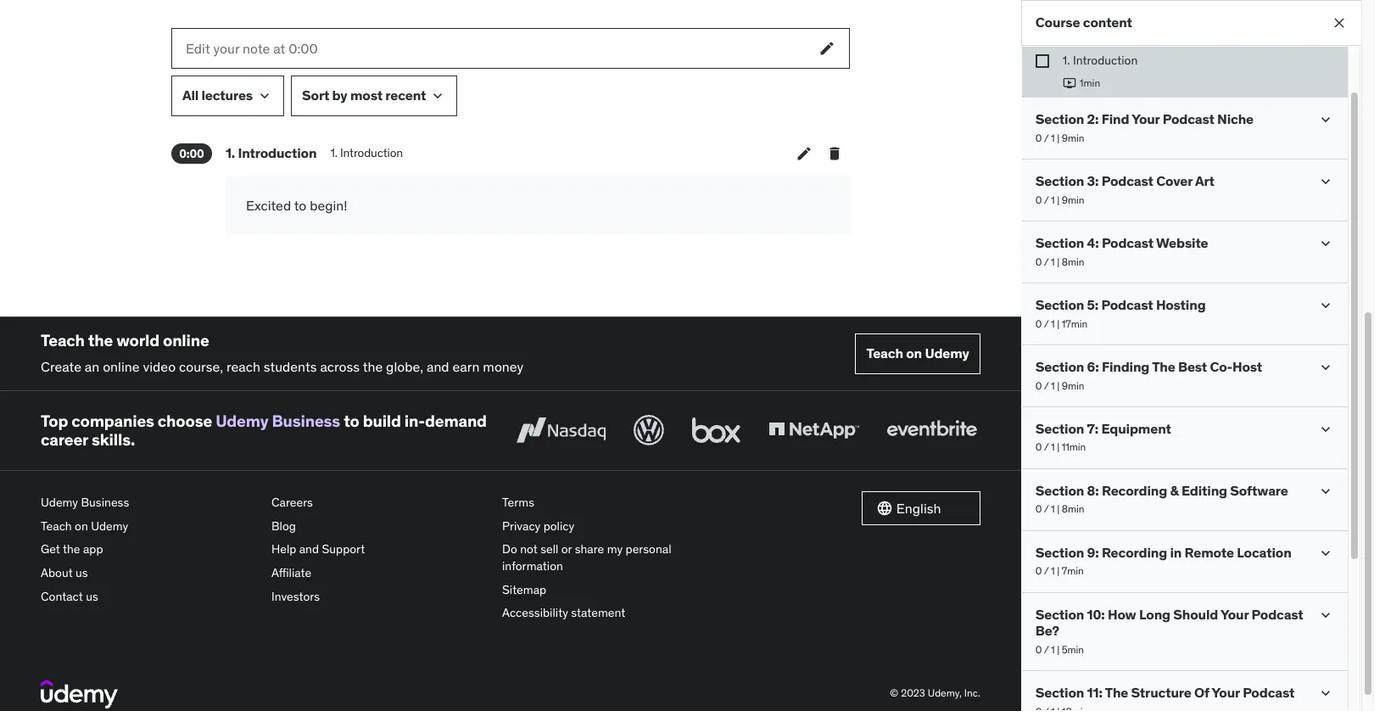 Task type: describe. For each thing, give the bounding box(es) containing it.
nasdaq image
[[512, 412, 610, 449]]

teach the world online create an online video course, reach students across the globe, and earn money
[[41, 330, 524, 375]]

/ inside section 3: podcast cover art 0 / 1 | 9min
[[1044, 193, 1049, 206]]

my
[[607, 542, 623, 557]]

0 inside section 9: recording in remote location 0 / 1 | 7min
[[1036, 565, 1042, 577]]

| inside "section 4: podcast website 0 / 1 | 8min"
[[1058, 255, 1060, 268]]

recording for 8:
[[1102, 482, 1168, 499]]

in-
[[405, 410, 425, 431]]

podcast inside section 5: podcast hosting 0 / 1 | 17min
[[1102, 296, 1154, 313]]

remote
[[1185, 544, 1235, 561]]

help
[[272, 542, 296, 557]]

1 horizontal spatial 1. introduction
[[331, 145, 403, 160]]

section 8: recording & editing software 0 / 1 | 8min
[[1036, 482, 1289, 516]]

small image for section 10: how long should your podcast be?
[[1318, 607, 1335, 624]]

hosting
[[1157, 296, 1206, 313]]

top
[[41, 410, 68, 431]]

build
[[363, 410, 401, 431]]

1 vertical spatial udemy business link
[[41, 492, 258, 515]]

your
[[213, 40, 240, 57]]

1 horizontal spatial 1.
[[331, 145, 338, 160]]

1 inside section 6: finding the best co-host 0 / 1 | 9min
[[1052, 379, 1055, 392]]

edit
[[186, 40, 210, 57]]

xsmall image
[[1036, 54, 1050, 68]]

get the app link
[[41, 538, 258, 562]]

section 10: how long should your podcast be? button
[[1036, 606, 1304, 640]]

editing
[[1182, 482, 1228, 499]]

1 horizontal spatial introduction
[[340, 145, 403, 160]]

0 inside section 5: podcast hosting 0 / 1 | 17min
[[1036, 317, 1042, 330]]

careers
[[272, 495, 313, 510]]

0 vertical spatial us
[[76, 565, 88, 580]]

edit your note at 0:00
[[186, 40, 318, 57]]

0 inside section 6: finding the best co-host 0 / 1 | 9min
[[1036, 379, 1042, 392]]

small image for section 9: recording in remote location
[[1318, 545, 1335, 562]]

support
[[322, 542, 365, 557]]

website
[[1157, 235, 1209, 252]]

5min
[[1062, 643, 1084, 656]]

software
[[1231, 482, 1289, 499]]

get
[[41, 542, 60, 557]]

0 vertical spatial udemy business link
[[216, 410, 340, 431]]

top companies choose udemy business
[[41, 410, 340, 431]]

section for section 5: podcast hosting
[[1036, 296, 1085, 313]]

/ inside section 2: find your podcast niche 0 / 1 | 9min
[[1044, 131, 1049, 144]]

create
[[41, 358, 81, 375]]

small image for section 2: find your podcast niche
[[1318, 111, 1335, 128]]

0 inside section 7: equipment 0 / 1 | 11min
[[1036, 441, 1042, 454]]

excited to begin!
[[246, 197, 348, 214]]

accessibility
[[502, 605, 569, 621]]

17min
[[1062, 317, 1088, 330]]

at
[[273, 40, 285, 57]]

section 7: equipment button
[[1036, 420, 1172, 437]]

small image inside english button
[[876, 500, 893, 517]]

small image inside all lectures dropdown button
[[256, 87, 273, 104]]

to inside to build in-demand career skills.
[[344, 410, 360, 431]]

host
[[1233, 358, 1263, 375]]

sitemap link
[[502, 578, 720, 602]]

best
[[1179, 358, 1208, 375]]

sort by most recent button
[[291, 76, 458, 116]]

section for section 8: recording & editing software
[[1036, 482, 1085, 499]]

0 vertical spatial on
[[907, 345, 923, 362]]

1 horizontal spatial teach on udemy link
[[856, 334, 981, 374]]

close course content sidebar image
[[1332, 14, 1349, 31]]

inc.
[[965, 687, 981, 700]]

9min inside section 2: find your podcast niche 0 / 1 | 9min
[[1062, 131, 1085, 144]]

all lectures
[[182, 87, 253, 104]]

2023
[[901, 687, 926, 700]]

udemy up app at the bottom left
[[91, 518, 128, 534]]

app
[[83, 542, 103, 557]]

1. introduction inside sidebar element
[[1063, 53, 1138, 68]]

about us link
[[41, 562, 258, 585]]

small image for section 7: equipment
[[1318, 421, 1335, 438]]

©
[[891, 687, 899, 700]]

english button
[[862, 492, 981, 525]]

small image for section 3: podcast cover art
[[1318, 173, 1335, 190]]

section 9: recording in remote location 0 / 1 | 7min
[[1036, 544, 1292, 577]]

reach
[[227, 358, 260, 375]]

policy
[[544, 518, 575, 534]]

section 11: the structure of your podcast button
[[1036, 684, 1295, 702]]

money
[[483, 358, 524, 375]]

udemy up "get"
[[41, 495, 78, 510]]

0 horizontal spatial 1.
[[226, 144, 235, 161]]

section for section 6: finding the best co-host
[[1036, 358, 1085, 375]]

| inside section 2: find your podcast niche 0 / 1 | 9min
[[1058, 131, 1060, 144]]

find
[[1102, 111, 1130, 128]]

play introduction image
[[1063, 76, 1077, 90]]

section 10: how long should your podcast be? 0 / 1 | 5min
[[1036, 606, 1304, 656]]

introduction inside sidebar element
[[1074, 53, 1138, 68]]

students
[[264, 358, 317, 375]]

information
[[502, 558, 563, 574]]

podcast inside section 2: find your podcast niche 0 / 1 | 9min
[[1163, 111, 1215, 128]]

| inside section 6: finding the best co-host 0 / 1 | 9min
[[1058, 379, 1060, 392]]

5:
[[1088, 296, 1099, 313]]

cover
[[1157, 173, 1193, 190]]

not
[[520, 542, 538, 557]]

sidebar element
[[1022, 0, 1362, 711]]

0 vertical spatial 0:00
[[289, 40, 318, 57]]

11:
[[1088, 684, 1103, 701]]

world
[[116, 330, 160, 351]]

long
[[1140, 606, 1171, 623]]

all
[[182, 87, 199, 104]]

/ inside section 10: how long should your podcast be? 0 / 1 | 5min
[[1044, 643, 1049, 656]]

of
[[1195, 684, 1210, 701]]

| inside section 7: equipment 0 / 1 | 11min
[[1058, 441, 1060, 454]]

terms privacy policy do not sell or share my personal information sitemap accessibility statement
[[502, 495, 672, 621]]

section 6: finding the best co-host 0 / 1 | 9min
[[1036, 358, 1263, 392]]

course,
[[179, 358, 223, 375]]

your for of
[[1212, 684, 1241, 701]]

investors link
[[272, 585, 489, 609]]

business inside udemy business teach on udemy get the app about us contact us
[[81, 495, 129, 510]]

companies
[[71, 410, 154, 431]]

0 horizontal spatial introduction
[[238, 144, 317, 161]]

3:
[[1088, 173, 1099, 190]]

udemy business teach on udemy get the app about us contact us
[[41, 495, 129, 604]]

1 inside section 5: podcast hosting 0 / 1 | 17min
[[1052, 317, 1055, 330]]

&
[[1171, 482, 1179, 499]]

1 inside section 7: equipment 0 / 1 | 11min
[[1052, 441, 1055, 454]]

should
[[1174, 606, 1219, 623]]

| inside section 9: recording in remote location 0 / 1 | 7min
[[1058, 565, 1060, 577]]

lectures
[[201, 87, 253, 104]]

1 horizontal spatial online
[[163, 330, 209, 351]]

share
[[575, 542, 605, 557]]

personal
[[626, 542, 672, 557]]

privacy
[[502, 518, 541, 534]]

1 vertical spatial 0:00
[[179, 146, 204, 161]]

| inside section 10: how long should your podcast be? 0 / 1 | 5min
[[1058, 643, 1060, 656]]

9min inside section 6: finding the best co-host 0 / 1 | 9min
[[1062, 379, 1085, 392]]

demand
[[425, 410, 487, 431]]

1 inside section 3: podcast cover art 0 / 1 | 9min
[[1052, 193, 1055, 206]]

0 horizontal spatial 1. introduction
[[226, 144, 317, 161]]

1 inside section 9: recording in remote location 0 / 1 | 7min
[[1052, 565, 1055, 577]]

podcast inside section 3: podcast cover art 0 / 1 | 9min
[[1102, 173, 1154, 190]]

1 inside section 10: how long should your podcast be? 0 / 1 | 5min
[[1052, 643, 1055, 656]]

| inside section 5: podcast hosting 0 / 1 | 17min
[[1058, 317, 1060, 330]]

terms
[[502, 495, 535, 510]]

by
[[332, 87, 348, 104]]

small image for section 6: finding the best co-host
[[1318, 359, 1335, 376]]

co-
[[1211, 358, 1233, 375]]

section 4: podcast website button
[[1036, 235, 1209, 252]]

privacy policy link
[[502, 515, 720, 538]]

podcast inside "section 4: podcast website 0 / 1 | 8min"
[[1102, 235, 1154, 252]]

be?
[[1036, 622, 1060, 639]]

0 vertical spatial to
[[294, 197, 307, 214]]

section 2: find your podcast niche button
[[1036, 111, 1254, 128]]

0 inside section 10: how long should your podcast be? 0 / 1 | 5min
[[1036, 643, 1042, 656]]

your inside section 2: find your podcast niche 0 / 1 | 9min
[[1132, 111, 1160, 128]]



Task type: vqa. For each thing, say whether or not it's contained in the screenshot.


Task type: locate. For each thing, give the bounding box(es) containing it.
2 / from the top
[[1044, 193, 1049, 206]]

/ inside section 8: recording & editing software 0 / 1 | 8min
[[1044, 503, 1049, 516]]

5 / from the top
[[1044, 379, 1049, 392]]

9:
[[1088, 544, 1100, 561]]

teach for the
[[41, 330, 85, 351]]

section left 2: in the right of the page
[[1036, 111, 1085, 128]]

section 8: recording & editing software button
[[1036, 482, 1289, 499]]

1 horizontal spatial the
[[88, 330, 113, 351]]

1. introduction up 1min
[[1063, 53, 1138, 68]]

box image
[[688, 412, 745, 449]]

and inside teach the world online create an online video course, reach students across the globe, and earn money
[[427, 358, 450, 375]]

online right an
[[103, 358, 140, 375]]

1 inside section 8: recording & editing software 0 / 1 | 8min
[[1052, 503, 1055, 516]]

1. introduction up the excited
[[226, 144, 317, 161]]

career
[[41, 430, 88, 450]]

1 vertical spatial 9min
[[1062, 193, 1085, 206]]

0 vertical spatial recording
[[1102, 482, 1168, 499]]

3 1 from the top
[[1052, 255, 1055, 268]]

sort by most recent
[[302, 87, 426, 104]]

podcast right 3:
[[1102, 173, 1154, 190]]

to build in-demand career skills.
[[41, 410, 487, 450]]

0 vertical spatial the
[[88, 330, 113, 351]]

teach inside teach the world online create an online video course, reach students across the globe, and earn money
[[41, 330, 85, 351]]

1 vertical spatial business
[[81, 495, 129, 510]]

finding
[[1102, 358, 1150, 375]]

accessibility statement link
[[502, 602, 720, 625]]

/ inside section 7: equipment 0 / 1 | 11min
[[1044, 441, 1049, 454]]

the left best
[[1153, 358, 1176, 375]]

on inside udemy business teach on udemy get the app about us contact us
[[75, 518, 88, 534]]

section inside "section 4: podcast website 0 / 1 | 8min"
[[1036, 235, 1085, 252]]

6 / from the top
[[1044, 441, 1049, 454]]

1 vertical spatial the
[[1106, 684, 1129, 701]]

the inside section 11: the structure of your podcast dropdown button
[[1106, 684, 1129, 701]]

to left the begin!
[[294, 197, 307, 214]]

1min
[[1080, 76, 1101, 89]]

1 vertical spatial 8min
[[1062, 503, 1085, 516]]

section inside section 10: how long should your podcast be? 0 / 1 | 5min
[[1036, 606, 1085, 623]]

2 | from the top
[[1058, 193, 1060, 206]]

most
[[350, 87, 383, 104]]

1 | from the top
[[1058, 131, 1060, 144]]

/ inside section 5: podcast hosting 0 / 1 | 17min
[[1044, 317, 1049, 330]]

0 horizontal spatial to
[[294, 197, 307, 214]]

8min down section 4: podcast website 'dropdown button'
[[1062, 255, 1085, 268]]

0 inside section 3: podcast cover art 0 / 1 | 9min
[[1036, 193, 1042, 206]]

an
[[85, 358, 100, 375]]

1 vertical spatial to
[[344, 410, 360, 431]]

2 8min from the top
[[1062, 503, 1085, 516]]

1 horizontal spatial the
[[1153, 358, 1176, 375]]

recording
[[1102, 482, 1168, 499], [1102, 544, 1168, 561]]

teach for on
[[867, 345, 904, 362]]

0:00
[[289, 40, 318, 57], [179, 146, 204, 161]]

introduction down sort by most recent dropdown button
[[340, 145, 403, 160]]

content
[[1084, 14, 1133, 31]]

the
[[1153, 358, 1176, 375], [1106, 684, 1129, 701]]

your for should
[[1221, 606, 1249, 623]]

1 vertical spatial teach on udemy link
[[41, 515, 258, 538]]

3 / from the top
[[1044, 255, 1049, 268]]

0 vertical spatial business
[[272, 410, 340, 431]]

podcast down location on the right bottom of the page
[[1252, 606, 1304, 623]]

0 horizontal spatial online
[[103, 358, 140, 375]]

0 vertical spatial online
[[163, 330, 209, 351]]

2 9min from the top
[[1062, 193, 1085, 206]]

section left 8: on the right bottom of page
[[1036, 482, 1085, 499]]

9 0 from the top
[[1036, 643, 1042, 656]]

section inside section 7: equipment 0 / 1 | 11min
[[1036, 420, 1085, 437]]

2 0 from the top
[[1036, 193, 1042, 206]]

7 0 from the top
[[1036, 503, 1042, 516]]

section left the 11:
[[1036, 684, 1085, 701]]

2 horizontal spatial introduction
[[1074, 53, 1138, 68]]

introduction
[[1074, 53, 1138, 68], [238, 144, 317, 161], [340, 145, 403, 160]]

8min up "7min"
[[1062, 503, 1085, 516]]

small image for section 11: the structure of your podcast
[[1318, 685, 1335, 702]]

terms link
[[502, 492, 720, 515]]

0 horizontal spatial the
[[63, 542, 80, 557]]

6 section from the top
[[1036, 420, 1085, 437]]

recent
[[386, 87, 426, 104]]

affiliate
[[272, 565, 312, 580]]

0 vertical spatial teach on udemy link
[[856, 334, 981, 374]]

1 inside section 2: find your podcast niche 0 / 1 | 9min
[[1052, 131, 1055, 144]]

/ inside section 6: finding the best co-host 0 / 1 | 9min
[[1044, 379, 1049, 392]]

0 inside section 2: find your podcast niche 0 / 1 | 9min
[[1036, 131, 1042, 144]]

9 / from the top
[[1044, 643, 1049, 656]]

the inside udemy business teach on udemy get the app about us contact us
[[63, 542, 80, 557]]

9 1 from the top
[[1052, 643, 1055, 656]]

section left 3:
[[1036, 173, 1085, 190]]

volkswagen image
[[630, 412, 668, 449]]

podcast inside dropdown button
[[1243, 684, 1295, 701]]

6:
[[1088, 358, 1100, 375]]

1 horizontal spatial 0:00
[[289, 40, 318, 57]]

8min
[[1062, 255, 1085, 268], [1062, 503, 1085, 516]]

2 vertical spatial 9min
[[1062, 379, 1085, 392]]

small image for section 5: podcast hosting
[[1318, 297, 1335, 314]]

2 horizontal spatial the
[[363, 358, 383, 375]]

skills.
[[92, 430, 135, 450]]

the right the 11:
[[1106, 684, 1129, 701]]

podcast left niche
[[1163, 111, 1215, 128]]

contact
[[41, 589, 83, 604]]

5 1 from the top
[[1052, 379, 1055, 392]]

4:
[[1088, 235, 1100, 252]]

section inside section 2: find your podcast niche 0 / 1 | 9min
[[1036, 111, 1085, 128]]

section 3: podcast cover art 0 / 1 | 9min
[[1036, 173, 1215, 206]]

business up app at the bottom left
[[81, 495, 129, 510]]

| inside section 8: recording & editing software 0 / 1 | 8min
[[1058, 503, 1060, 516]]

structure
[[1132, 684, 1192, 701]]

4 section from the top
[[1036, 296, 1085, 313]]

/ inside "section 4: podcast website 0 / 1 | 8min"
[[1044, 255, 1049, 268]]

1. inside sidebar element
[[1063, 53, 1071, 68]]

the up an
[[88, 330, 113, 351]]

podcast
[[1163, 111, 1215, 128], [1102, 173, 1154, 190], [1102, 235, 1154, 252], [1102, 296, 1154, 313], [1252, 606, 1304, 623], [1243, 684, 1295, 701]]

edit bookmark image
[[796, 145, 813, 162]]

1 0 from the top
[[1036, 131, 1042, 144]]

delete bookmark image
[[827, 145, 843, 162]]

the right "get"
[[63, 542, 80, 557]]

small image inside sort by most recent dropdown button
[[430, 87, 447, 104]]

in
[[1171, 544, 1182, 561]]

across
[[320, 358, 360, 375]]

0 horizontal spatial the
[[1106, 684, 1129, 701]]

1 section from the top
[[1036, 111, 1085, 128]]

section left 4:
[[1036, 235, 1085, 252]]

9min down "section 3: podcast cover art" dropdown button
[[1062, 193, 1085, 206]]

section 5: podcast hosting button
[[1036, 296, 1206, 314]]

section for section 2: find your podcast niche
[[1036, 111, 1085, 128]]

/ inside section 9: recording in remote location 0 / 1 | 7min
[[1044, 565, 1049, 577]]

udemy business link down the students
[[216, 410, 340, 431]]

0 vertical spatial 8min
[[1062, 255, 1085, 268]]

or
[[562, 542, 572, 557]]

7 section from the top
[[1036, 482, 1085, 499]]

section up 11min
[[1036, 420, 1085, 437]]

teach inside udemy business teach on udemy get the app about us contact us
[[41, 518, 72, 534]]

3 section from the top
[[1036, 235, 1085, 252]]

and inside careers blog help and support affiliate investors
[[299, 542, 319, 557]]

introduction up the excited
[[238, 144, 317, 161]]

small image
[[430, 87, 447, 104], [1318, 111, 1335, 128], [1318, 421, 1335, 438], [1318, 483, 1335, 500], [876, 500, 893, 517], [1318, 545, 1335, 562]]

1. introduction down most
[[331, 145, 403, 160]]

1
[[1052, 131, 1055, 144], [1052, 193, 1055, 206], [1052, 255, 1055, 268], [1052, 317, 1055, 330], [1052, 379, 1055, 392], [1052, 441, 1055, 454], [1052, 503, 1055, 516], [1052, 565, 1055, 577], [1052, 643, 1055, 656]]

11min
[[1062, 441, 1086, 454]]

1 horizontal spatial on
[[907, 345, 923, 362]]

do
[[502, 542, 518, 557]]

1 8min from the top
[[1062, 255, 1085, 268]]

udemy down reach at the bottom left of the page
[[216, 410, 269, 431]]

9 section from the top
[[1036, 606, 1085, 623]]

1 / from the top
[[1044, 131, 1049, 144]]

1 vertical spatial on
[[75, 518, 88, 534]]

begin!
[[310, 197, 348, 214]]

teach on udemy link up about us link
[[41, 515, 258, 538]]

6 | from the top
[[1058, 441, 1060, 454]]

us right contact
[[86, 589, 98, 604]]

section inside section 3: podcast cover art 0 / 1 | 9min
[[1036, 173, 1085, 190]]

|
[[1058, 131, 1060, 144], [1058, 193, 1060, 206], [1058, 255, 1060, 268], [1058, 317, 1060, 330], [1058, 379, 1060, 392], [1058, 441, 1060, 454], [1058, 503, 1060, 516], [1058, 565, 1060, 577], [1058, 643, 1060, 656]]

2 1 from the top
[[1052, 193, 1055, 206]]

udemy inside teach on udemy link
[[925, 345, 970, 362]]

small image for section 4: podcast website
[[1318, 235, 1335, 252]]

recording inside section 9: recording in remote location 0 / 1 | 7min
[[1102, 544, 1168, 561]]

the left globe,
[[363, 358, 383, 375]]

podcast right 5: at the right top of page
[[1102, 296, 1154, 313]]

4 | from the top
[[1058, 317, 1060, 330]]

your right of
[[1212, 684, 1241, 701]]

8 / from the top
[[1044, 565, 1049, 577]]

your inside section 10: how long should your podcast be? 0 / 1 | 5min
[[1221, 606, 1249, 623]]

careers blog help and support affiliate investors
[[272, 495, 365, 604]]

your
[[1132, 111, 1160, 128], [1221, 606, 1249, 623], [1212, 684, 1241, 701]]

podcast inside section 10: how long should your podcast be? 0 / 1 | 5min
[[1252, 606, 1304, 623]]

your inside dropdown button
[[1212, 684, 1241, 701]]

9 | from the top
[[1058, 643, 1060, 656]]

statement
[[571, 605, 626, 621]]

udemy business link up get the app link
[[41, 492, 258, 515]]

1 vertical spatial us
[[86, 589, 98, 604]]

recording left in
[[1102, 544, 1168, 561]]

on
[[907, 345, 923, 362], [75, 518, 88, 534]]

to left build
[[344, 410, 360, 431]]

location
[[1238, 544, 1292, 561]]

5 0 from the top
[[1036, 379, 1042, 392]]

us
[[76, 565, 88, 580], [86, 589, 98, 604]]

small image for section 8: recording & editing software
[[1318, 483, 1335, 500]]

5 section from the top
[[1036, 358, 1085, 375]]

1 vertical spatial your
[[1221, 606, 1249, 623]]

business down the students
[[272, 410, 340, 431]]

1. introduction
[[1063, 53, 1138, 68], [226, 144, 317, 161], [331, 145, 403, 160]]

0
[[1036, 131, 1042, 144], [1036, 193, 1042, 206], [1036, 255, 1042, 268], [1036, 317, 1042, 330], [1036, 379, 1042, 392], [1036, 441, 1042, 454], [1036, 503, 1042, 516], [1036, 565, 1042, 577], [1036, 643, 1042, 656]]

2 horizontal spatial 1. introduction
[[1063, 53, 1138, 68]]

0 vertical spatial your
[[1132, 111, 1160, 128]]

section left 10:
[[1036, 606, 1085, 623]]

0 horizontal spatial business
[[81, 495, 129, 510]]

section for section 7: equipment
[[1036, 420, 1085, 437]]

contact us link
[[41, 585, 258, 609]]

0 inside section 8: recording & editing software 0 / 1 | 8min
[[1036, 503, 1042, 516]]

0 horizontal spatial 0:00
[[179, 146, 204, 161]]

podcast right of
[[1243, 684, 1295, 701]]

0 horizontal spatial and
[[299, 542, 319, 557]]

2 vertical spatial your
[[1212, 684, 1241, 701]]

7:
[[1088, 420, 1099, 437]]

section for section 4: podcast website
[[1036, 235, 1085, 252]]

9min
[[1062, 131, 1085, 144], [1062, 193, 1085, 206], [1062, 379, 1085, 392]]

online up course,
[[163, 330, 209, 351]]

to
[[294, 197, 307, 214], [344, 410, 360, 431]]

section for section 10: how long should your podcast be?
[[1036, 606, 1085, 623]]

sell
[[541, 542, 559, 557]]

careers link
[[272, 492, 489, 515]]

9min down play introduction icon
[[1062, 131, 1085, 144]]

7 | from the top
[[1058, 503, 1060, 516]]

© 2023 udemy, inc.
[[891, 687, 981, 700]]

0:00 right at
[[289, 40, 318, 57]]

1 horizontal spatial to
[[344, 410, 360, 431]]

netapp image
[[765, 412, 863, 449]]

0 vertical spatial 9min
[[1062, 131, 1085, 144]]

section inside section 8: recording & editing software 0 / 1 | 8min
[[1036, 482, 1085, 499]]

sitemap
[[502, 582, 547, 597]]

udemy up eventbrite image
[[925, 345, 970, 362]]

section 11: the structure of your podcast
[[1036, 684, 1295, 701]]

8min inside section 8: recording & editing software 0 / 1 | 8min
[[1062, 503, 1085, 516]]

section for section 3: podcast cover art
[[1036, 173, 1085, 190]]

earn
[[453, 358, 480, 375]]

1 1 from the top
[[1052, 131, 1055, 144]]

1 inside "section 4: podcast website 0 / 1 | 8min"
[[1052, 255, 1055, 268]]

3 0 from the top
[[1036, 255, 1042, 268]]

0 horizontal spatial on
[[75, 518, 88, 534]]

9min up section 7: equipment dropdown button
[[1062, 379, 1085, 392]]

recording for 9:
[[1102, 544, 1168, 561]]

1 vertical spatial online
[[103, 358, 140, 375]]

and right the help
[[299, 542, 319, 557]]

section inside section 5: podcast hosting 0 / 1 | 17min
[[1036, 296, 1085, 313]]

recording inside section 8: recording & editing software 0 / 1 | 8min
[[1102, 482, 1168, 499]]

4 0 from the top
[[1036, 317, 1042, 330]]

section inside section 9: recording in remote location 0 / 1 | 7min
[[1036, 544, 1085, 561]]

teach on udemy
[[867, 345, 970, 362]]

10 section from the top
[[1036, 684, 1085, 701]]

on up app at the bottom left
[[75, 518, 88, 534]]

english
[[897, 500, 942, 517]]

1 9min from the top
[[1062, 131, 1085, 144]]

section up "7min"
[[1036, 544, 1085, 561]]

section inside dropdown button
[[1036, 684, 1085, 701]]

the inside section 6: finding the best co-host 0 / 1 | 9min
[[1153, 358, 1176, 375]]

2 recording from the top
[[1102, 544, 1168, 561]]

9min inside section 3: podcast cover art 0 / 1 | 9min
[[1062, 193, 1085, 206]]

introduction up 1min
[[1074, 53, 1138, 68]]

globe,
[[386, 358, 424, 375]]

0 vertical spatial the
[[1153, 358, 1176, 375]]

8 1 from the top
[[1052, 565, 1055, 577]]

course content
[[1036, 14, 1133, 31]]

8 section from the top
[[1036, 544, 1085, 561]]

1 vertical spatial the
[[363, 358, 383, 375]]

podcast right 4:
[[1102, 235, 1154, 252]]

1.
[[1063, 53, 1071, 68], [226, 144, 235, 161], [331, 145, 338, 160]]

blog link
[[272, 515, 489, 538]]

2 section from the top
[[1036, 173, 1085, 190]]

equipment
[[1102, 420, 1172, 437]]

1 recording from the top
[[1102, 482, 1168, 499]]

all lectures button
[[171, 76, 284, 116]]

section up 17min
[[1036, 296, 1085, 313]]

us right about at the left bottom
[[76, 565, 88, 580]]

5 | from the top
[[1058, 379, 1060, 392]]

section inside section 6: finding the best co-host 0 / 1 | 9min
[[1036, 358, 1085, 375]]

eventbrite image
[[883, 412, 981, 449]]

8 0 from the top
[[1036, 565, 1042, 577]]

0 vertical spatial and
[[427, 358, 450, 375]]

6 1 from the top
[[1052, 441, 1055, 454]]

3 | from the top
[[1058, 255, 1060, 268]]

6 0 from the top
[[1036, 441, 1042, 454]]

section 9: recording in remote location button
[[1036, 544, 1292, 561]]

8min inside "section 4: podcast website 0 / 1 | 8min"
[[1062, 255, 1085, 268]]

your right the find
[[1132, 111, 1160, 128]]

teach on udemy link up eventbrite image
[[856, 334, 981, 374]]

0 horizontal spatial teach on udemy link
[[41, 515, 258, 538]]

the
[[88, 330, 113, 351], [363, 358, 383, 375], [63, 542, 80, 557]]

and left earn
[[427, 358, 450, 375]]

7 / from the top
[[1044, 503, 1049, 516]]

section
[[1036, 111, 1085, 128], [1036, 173, 1085, 190], [1036, 235, 1085, 252], [1036, 296, 1085, 313], [1036, 358, 1085, 375], [1036, 420, 1085, 437], [1036, 482, 1085, 499], [1036, 544, 1085, 561], [1036, 606, 1085, 623], [1036, 684, 1085, 701]]

10:
[[1088, 606, 1106, 623]]

3 9min from the top
[[1062, 379, 1085, 392]]

1. right 0:00 link
[[226, 144, 235, 161]]

section for section 9: recording in remote location
[[1036, 544, 1085, 561]]

udemy image
[[41, 680, 118, 709]]

1 vertical spatial and
[[299, 542, 319, 557]]

your right should
[[1221, 606, 1249, 623]]

1. up the begin!
[[331, 145, 338, 160]]

1. up play introduction icon
[[1063, 53, 1071, 68]]

recording left &
[[1102, 482, 1168, 499]]

8 | from the top
[[1058, 565, 1060, 577]]

section left 6:
[[1036, 358, 1085, 375]]

0:00 link
[[171, 143, 212, 164]]

1 horizontal spatial business
[[272, 410, 340, 431]]

2 horizontal spatial 1.
[[1063, 53, 1071, 68]]

| inside section 3: podcast cover art 0 / 1 | 9min
[[1058, 193, 1060, 206]]

on up eventbrite image
[[907, 345, 923, 362]]

how
[[1108, 606, 1137, 623]]

0:00 down all
[[179, 146, 204, 161]]

small image
[[819, 40, 836, 57], [256, 87, 273, 104], [1318, 173, 1335, 190], [1318, 235, 1335, 252], [1318, 297, 1335, 314], [1318, 359, 1335, 376], [1318, 607, 1335, 624], [1318, 685, 1335, 702]]

4 / from the top
[[1044, 317, 1049, 330]]

7 1 from the top
[[1052, 503, 1055, 516]]

1 horizontal spatial and
[[427, 358, 450, 375]]

2 vertical spatial the
[[63, 542, 80, 557]]

1 vertical spatial recording
[[1102, 544, 1168, 561]]

4 1 from the top
[[1052, 317, 1055, 330]]

0 inside "section 4: podcast website 0 / 1 | 8min"
[[1036, 255, 1042, 268]]



